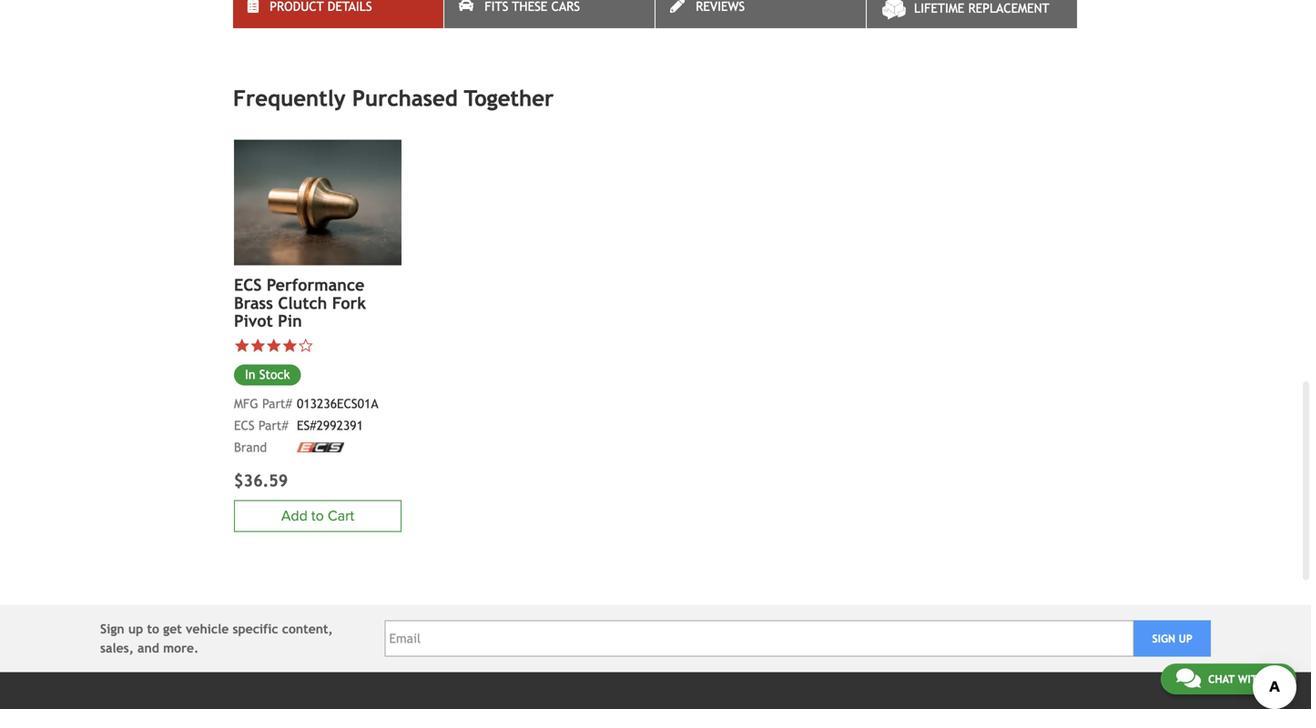 Task type: locate. For each thing, give the bounding box(es) containing it.
0 horizontal spatial to
[[147, 622, 159, 636]]

sign up to get vehicle specific content, sales, and more.
[[100, 622, 333, 655]]

part# up "brand"
[[258, 418, 288, 433]]

ecs
[[234, 275, 262, 295], [234, 418, 255, 433]]

add to cart
[[281, 507, 354, 525]]

up up comments image
[[1179, 632, 1193, 645]]

together
[[464, 86, 554, 111]]

0 horizontal spatial sign
[[100, 622, 124, 636]]

up for sign up to get vehicle specific content, sales, and more.
[[128, 622, 143, 636]]

part#
[[262, 396, 292, 411], [258, 418, 288, 433]]

sign inside button
[[1152, 632, 1176, 645]]

2 ecs from the top
[[234, 418, 255, 433]]

part# down stock
[[262, 396, 292, 411]]

0 horizontal spatial up
[[128, 622, 143, 636]]

0 vertical spatial ecs
[[234, 275, 262, 295]]

sales,
[[100, 641, 134, 655]]

ecs up pivot
[[234, 275, 262, 295]]

fork
[[332, 294, 366, 313]]

lifetime replacement
[[914, 1, 1050, 16]]

content,
[[282, 622, 333, 636]]

to inside sign up to get vehicle specific content, sales, and more.
[[147, 622, 159, 636]]

1 horizontal spatial up
[[1179, 632, 1193, 645]]

1 horizontal spatial to
[[311, 507, 324, 525]]

to left get
[[147, 622, 159, 636]]

more.
[[163, 641, 199, 655]]

up inside button
[[1179, 632, 1193, 645]]

1 star image from the left
[[266, 338, 282, 354]]

star image up stock
[[266, 338, 282, 354]]

star image down 'pin'
[[282, 338, 298, 354]]

1 ecs from the top
[[234, 275, 262, 295]]

ecs image
[[297, 443, 344, 453]]

lifetime
[[914, 1, 965, 16]]

lifetime replacement link
[[867, 0, 1077, 28]]

sign up 'chat with us' link
[[1152, 632, 1176, 645]]

0 vertical spatial to
[[311, 507, 324, 525]]

star image
[[266, 338, 282, 354], [282, 338, 298, 354]]

sign up "sales,"
[[100, 622, 124, 636]]

star image
[[234, 338, 250, 354], [250, 338, 266, 354]]

in
[[245, 368, 255, 382]]

pin
[[278, 312, 302, 331]]

Email email field
[[385, 620, 1134, 657]]

sign inside sign up to get vehicle specific content, sales, and more.
[[100, 622, 124, 636]]

1 vertical spatial to
[[147, 622, 159, 636]]

sign for sign up
[[1152, 632, 1176, 645]]

1 vertical spatial ecs
[[234, 418, 255, 433]]

up inside sign up to get vehicle specific content, sales, and more.
[[128, 622, 143, 636]]

up up and
[[128, 622, 143, 636]]

to right add
[[311, 507, 324, 525]]

013236ecs01a
[[297, 396, 378, 411]]

get
[[163, 622, 182, 636]]

2 star image from the left
[[282, 338, 298, 354]]

chat with us link
[[1161, 664, 1297, 695]]

1 horizontal spatial sign
[[1152, 632, 1176, 645]]

sign up
[[1152, 632, 1193, 645]]

0 vertical spatial part#
[[262, 396, 292, 411]]

ecs down mfg
[[234, 418, 255, 433]]

ecs inside ecs performance brass clutch fork pivot pin
[[234, 275, 262, 295]]

to
[[311, 507, 324, 525], [147, 622, 159, 636]]

es#2992391
[[297, 418, 363, 433]]

replacement
[[968, 1, 1050, 16]]

frequently
[[233, 86, 346, 111]]

add
[[281, 507, 308, 525]]

sign
[[100, 622, 124, 636], [1152, 632, 1176, 645]]

us
[[1268, 673, 1281, 686]]

up
[[128, 622, 143, 636], [1179, 632, 1193, 645]]

chat with us
[[1208, 673, 1281, 686]]



Task type: describe. For each thing, give the bounding box(es) containing it.
ecs performance brass clutch fork pivot pin link
[[234, 275, 402, 331]]

clutch
[[278, 294, 327, 313]]

ecs performance brass clutch fork pivot pin
[[234, 275, 366, 331]]

performance
[[267, 275, 365, 295]]

purchased
[[352, 86, 458, 111]]

sign for sign up to get vehicle specific content, sales, and more.
[[100, 622, 124, 636]]

up for sign up
[[1179, 632, 1193, 645]]

to inside button
[[311, 507, 324, 525]]

chat
[[1208, 673, 1235, 686]]

2 star image from the left
[[250, 338, 266, 354]]

frequently purchased together
[[233, 86, 554, 111]]

cart
[[328, 507, 354, 525]]

comments image
[[1176, 667, 1201, 689]]

ecs inside mfg part# 013236ecs01a ecs part# es#2992391 brand
[[234, 418, 255, 433]]

specific
[[233, 622, 278, 636]]

with
[[1238, 673, 1265, 686]]

and
[[138, 641, 159, 655]]

in stock
[[245, 368, 290, 382]]

sign up button
[[1134, 620, 1211, 657]]

mfg
[[234, 396, 258, 411]]

ecs performance brass clutch fork pivot pin image
[[234, 140, 402, 265]]

mfg part# 013236ecs01a ecs part# es#2992391 brand
[[234, 396, 378, 455]]

brand
[[234, 440, 267, 455]]

1 star image from the left
[[234, 338, 250, 354]]

1 vertical spatial part#
[[258, 418, 288, 433]]

empty star image
[[298, 338, 314, 354]]

brass
[[234, 294, 273, 313]]

add to cart button
[[234, 500, 402, 532]]

stock
[[259, 368, 290, 382]]

$36.59
[[234, 471, 288, 490]]

vehicle
[[186, 622, 229, 636]]

pivot
[[234, 312, 273, 331]]



Task type: vqa. For each thing, say whether or not it's contained in the screenshot.
Sign related to Sign up to get vehicle specific content, sales, and more.
yes



